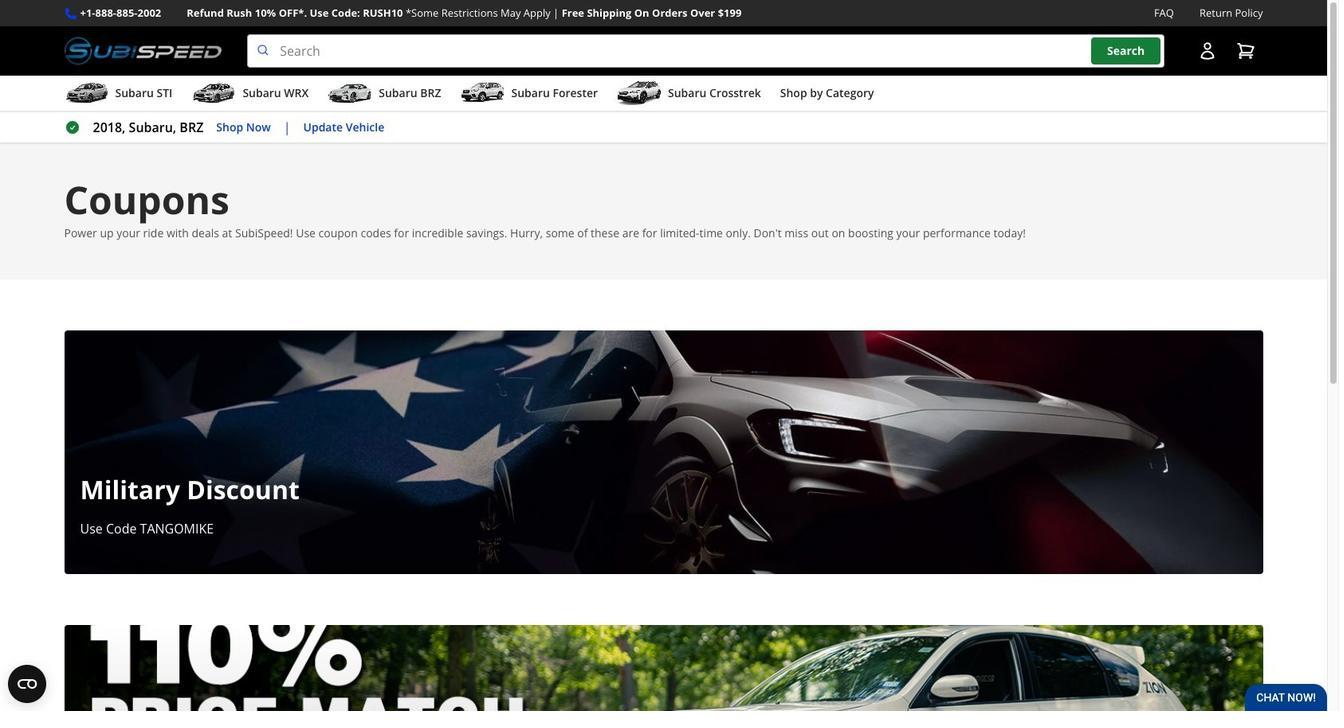 Task type: vqa. For each thing, say whether or not it's contained in the screenshot.
the leftmost reset
no



Task type: describe. For each thing, give the bounding box(es) containing it.
a subaru brz thumbnail image image
[[328, 81, 372, 105]]

subispeed logo image
[[64, 34, 222, 68]]

a subaru crosstrek thumbnail image image
[[617, 81, 662, 105]]

open widget image
[[8, 666, 46, 704]]



Task type: locate. For each thing, give the bounding box(es) containing it.
search input field
[[247, 34, 1164, 68]]

a subaru forester thumbnail image image
[[460, 81, 505, 105]]

a subaru sti thumbnail image image
[[64, 81, 109, 105]]

a subaru wrx thumbnail image image
[[192, 81, 236, 105]]



